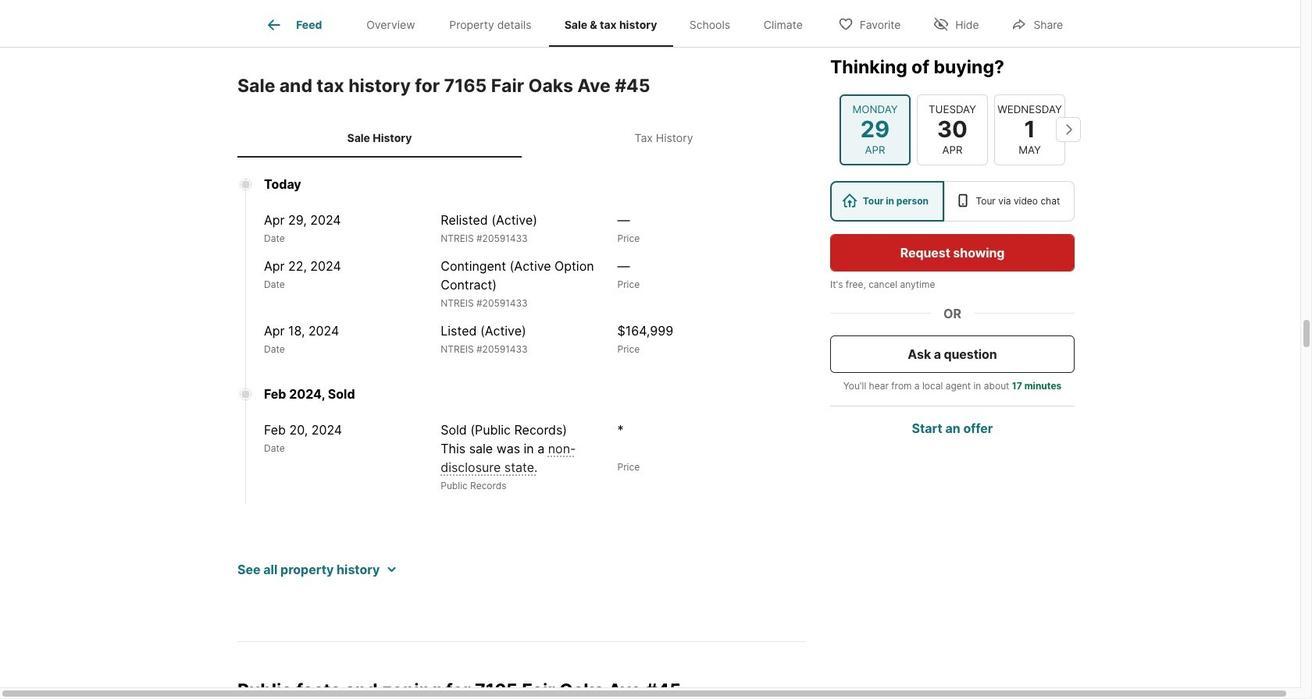 Task type: vqa. For each thing, say whether or not it's contained in the screenshot.
list box
yes



Task type: locate. For each thing, give the bounding box(es) containing it.
1 vertical spatial tab list
[[237, 119, 806, 158]]

1 tab list from the top
[[237, 0, 832, 47]]

0 vertical spatial tab list
[[237, 0, 832, 47]]

None button
[[840, 94, 911, 165], [917, 94, 988, 165], [994, 94, 1065, 165], [840, 94, 911, 165], [917, 94, 988, 165], [994, 94, 1065, 165]]

tab list
[[237, 0, 832, 47], [237, 119, 806, 158]]

option
[[830, 181, 944, 222], [944, 181, 1075, 222]]

list box
[[830, 181, 1075, 222]]



Task type: describe. For each thing, give the bounding box(es) containing it.
show all content image
[[386, 566, 396, 575]]

2 tab list from the top
[[237, 119, 806, 158]]

2 option from the left
[[944, 181, 1075, 222]]

next image
[[1056, 117, 1081, 142]]

1 option from the left
[[830, 181, 944, 222]]



